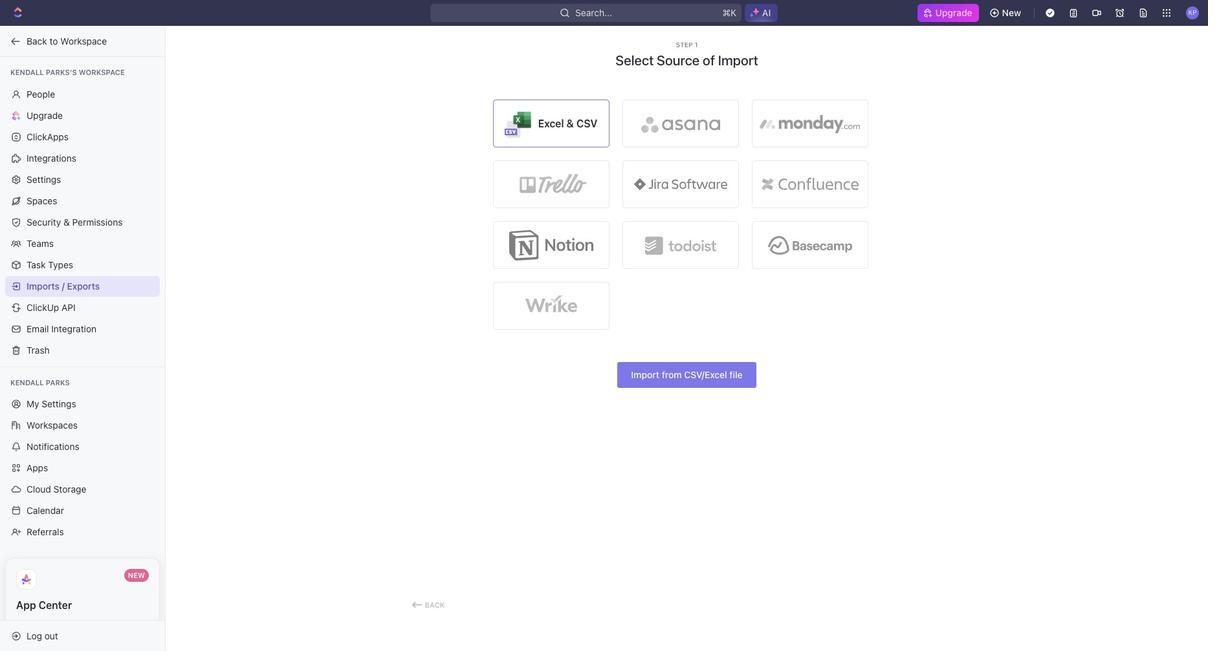Task type: locate. For each thing, give the bounding box(es) containing it.
workspace right to
[[60, 35, 107, 46]]

0 horizontal spatial back
[[27, 35, 47, 46]]

0 vertical spatial back
[[27, 35, 47, 46]]

1 kendall from the top
[[10, 68, 44, 76]]

upgrade link left new button
[[917, 4, 979, 22]]

back inside button
[[27, 35, 47, 46]]

kendall parks's workspace
[[10, 68, 125, 76]]

import
[[718, 52, 758, 68], [631, 370, 660, 381]]

step
[[676, 41, 693, 49]]

integrations
[[27, 152, 76, 163]]

file
[[730, 370, 743, 381]]

upgrade up clickapps
[[27, 110, 63, 121]]

calendar
[[27, 505, 64, 516]]

ai button
[[745, 4, 778, 22]]

workspace
[[60, 35, 107, 46], [79, 68, 125, 76]]

0 horizontal spatial import
[[631, 370, 660, 381]]

1 horizontal spatial upgrade
[[936, 7, 973, 18]]

back for back
[[425, 601, 445, 610]]

kendall up my at the left bottom of the page
[[10, 378, 44, 387]]

my settings link
[[5, 394, 160, 415]]

back to workspace
[[27, 35, 107, 46]]

0 vertical spatial workspace
[[60, 35, 107, 46]]

csv
[[577, 118, 598, 129]]

log
[[27, 631, 42, 642]]

referrals
[[27, 527, 64, 538]]

settings inside my settings link
[[42, 399, 76, 410]]

0 horizontal spatial upgrade link
[[5, 105, 160, 126]]

trash
[[27, 345, 50, 356]]

clickapps link
[[5, 127, 160, 147]]

0 vertical spatial import
[[718, 52, 758, 68]]

kendall up people
[[10, 68, 44, 76]]

upgrade link
[[917, 4, 979, 22], [5, 105, 160, 126]]

1 horizontal spatial new
[[1002, 7, 1021, 18]]

1 vertical spatial upgrade
[[27, 110, 63, 121]]

cloud storage
[[27, 484, 86, 495]]

search...
[[575, 7, 612, 18]]

integrations link
[[5, 148, 160, 169]]

0 vertical spatial upgrade
[[936, 7, 973, 18]]

spaces
[[27, 195, 57, 206]]

1 vertical spatial workspace
[[79, 68, 125, 76]]

1 vertical spatial upgrade link
[[5, 105, 160, 126]]

security & permissions
[[27, 216, 123, 227]]

1 vertical spatial settings
[[42, 399, 76, 410]]

upgrade left new button
[[936, 7, 973, 18]]

import inside button
[[631, 370, 660, 381]]

apps link
[[5, 458, 160, 479]]

new inside button
[[1002, 7, 1021, 18]]

clickup api link
[[5, 297, 160, 318]]

people link
[[5, 84, 160, 105]]

kendall parks
[[10, 378, 70, 387]]

workspace up "people" link
[[79, 68, 125, 76]]

1 vertical spatial &
[[63, 216, 70, 227]]

1 vertical spatial back
[[425, 601, 445, 610]]

& right security
[[63, 216, 70, 227]]

of
[[703, 52, 715, 68]]

email
[[27, 323, 49, 334]]

import left from
[[631, 370, 660, 381]]

1 vertical spatial import
[[631, 370, 660, 381]]

upgrade
[[936, 7, 973, 18], [27, 110, 63, 121]]

parks's
[[46, 68, 77, 76]]

2 kendall from the top
[[10, 378, 44, 387]]

apps
[[27, 463, 48, 474]]

1 vertical spatial new
[[128, 571, 145, 580]]

0 horizontal spatial &
[[63, 216, 70, 227]]

excel & csv
[[538, 118, 598, 129]]

import from csv/excel file
[[631, 370, 743, 381]]

api
[[62, 302, 76, 313]]

notifications
[[27, 441, 79, 452]]

settings up spaces
[[27, 174, 61, 185]]

workspace for back to workspace
[[60, 35, 107, 46]]

upgrade link up clickapps link
[[5, 105, 160, 126]]

teams
[[27, 238, 54, 249]]

& left csv
[[567, 118, 574, 129]]

kendall for my settings
[[10, 378, 44, 387]]

upgrade for bottommost upgrade link
[[27, 110, 63, 121]]

notifications link
[[5, 437, 160, 458]]

0 horizontal spatial new
[[128, 571, 145, 580]]

1 horizontal spatial &
[[567, 118, 574, 129]]

kp button
[[1182, 3, 1203, 23]]

0 horizontal spatial upgrade
[[27, 110, 63, 121]]

1 horizontal spatial back
[[425, 601, 445, 610]]

kendall
[[10, 68, 44, 76], [10, 378, 44, 387]]

back to workspace button
[[5, 31, 153, 51]]

0 vertical spatial new
[[1002, 7, 1021, 18]]

0 vertical spatial settings
[[27, 174, 61, 185]]

1 horizontal spatial import
[[718, 52, 758, 68]]

back
[[27, 35, 47, 46], [425, 601, 445, 610]]

0 vertical spatial kendall
[[10, 68, 44, 76]]

workspace inside button
[[60, 35, 107, 46]]

from
[[662, 370, 682, 381]]

0 vertical spatial &
[[567, 118, 574, 129]]

new
[[1002, 7, 1021, 18], [128, 571, 145, 580]]

parks
[[46, 378, 70, 387]]

settings down parks on the bottom
[[42, 399, 76, 410]]

settings
[[27, 174, 61, 185], [42, 399, 76, 410]]

kendall for people
[[10, 68, 44, 76]]

1 horizontal spatial upgrade link
[[917, 4, 979, 22]]

&
[[567, 118, 574, 129], [63, 216, 70, 227]]

1 vertical spatial kendall
[[10, 378, 44, 387]]

import right of
[[718, 52, 758, 68]]



Task type: describe. For each thing, give the bounding box(es) containing it.
task types
[[27, 259, 73, 270]]

step 1 select source of import
[[616, 41, 758, 68]]

log out button
[[5, 626, 154, 647]]

my
[[27, 399, 39, 410]]

calendar link
[[5, 501, 160, 522]]

clickup api
[[27, 302, 76, 313]]

types
[[48, 259, 73, 270]]

select
[[616, 52, 654, 68]]

import from csv/excel file button
[[618, 362, 756, 388]]

import inside the step 1 select source of import
[[718, 52, 758, 68]]

workspace for kendall parks's workspace
[[79, 68, 125, 76]]

clickup
[[27, 302, 59, 313]]

teams link
[[5, 233, 160, 254]]

back for back to workspace
[[27, 35, 47, 46]]

cloud
[[27, 484, 51, 495]]

security & permissions link
[[5, 212, 160, 233]]

workspaces link
[[5, 416, 160, 436]]

email integration link
[[5, 319, 160, 339]]

permissions
[[72, 216, 123, 227]]

imports
[[27, 281, 60, 292]]

excel
[[538, 118, 564, 129]]

app
[[16, 600, 36, 612]]

source
[[657, 52, 700, 68]]

1
[[695, 41, 698, 49]]

settings link
[[5, 169, 160, 190]]

excel & csv link
[[493, 100, 609, 148]]

new button
[[984, 3, 1029, 23]]

csv/excel
[[684, 370, 727, 381]]

log out
[[27, 631, 58, 642]]

& for security
[[63, 216, 70, 227]]

imports / exports link
[[5, 276, 160, 297]]

& for excel
[[567, 118, 574, 129]]

⌘k
[[722, 7, 736, 18]]

0 vertical spatial upgrade link
[[917, 4, 979, 22]]

imports / exports
[[27, 281, 100, 292]]

cloud storage link
[[5, 480, 160, 500]]

workspaces
[[27, 420, 78, 431]]

upgrade for upgrade link to the top
[[936, 7, 973, 18]]

my settings
[[27, 399, 76, 410]]

security
[[27, 216, 61, 227]]

center
[[39, 600, 72, 612]]

task types link
[[5, 255, 160, 275]]

settings inside 'settings' link
[[27, 174, 61, 185]]

trash link
[[5, 340, 160, 361]]

ai
[[762, 7, 771, 18]]

back link
[[412, 601, 445, 610]]

spaces link
[[5, 191, 160, 211]]

clickapps
[[27, 131, 69, 142]]

exports
[[67, 281, 100, 292]]

storage
[[53, 484, 86, 495]]

kp
[[1189, 9, 1197, 16]]

integration
[[51, 323, 97, 334]]

email integration
[[27, 323, 97, 334]]

task
[[27, 259, 46, 270]]

to
[[50, 35, 58, 46]]

/
[[62, 281, 65, 292]]

people
[[27, 88, 55, 99]]

app center
[[16, 600, 72, 612]]

referrals link
[[5, 522, 160, 543]]

out
[[44, 631, 58, 642]]



Task type: vqa. For each thing, say whether or not it's contained in the screenshot.
Permissions
yes



